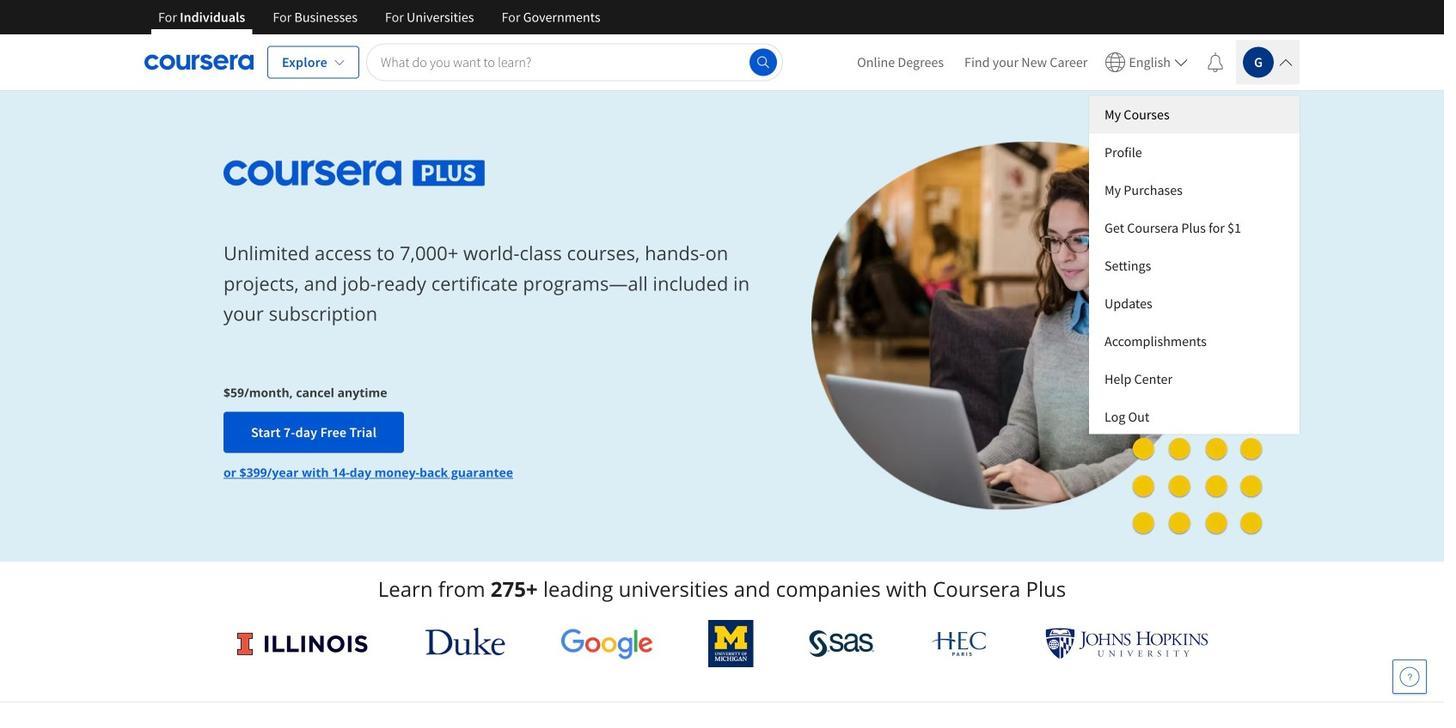 Task type: vqa. For each thing, say whether or not it's contained in the screenshot.
first 'Module' from the top of the page
no



Task type: locate. For each thing, give the bounding box(es) containing it.
menu
[[1089, 96, 1300, 435]]

google image
[[561, 629, 653, 660]]

johns hopkins university image
[[1046, 629, 1209, 660]]

coursera plus image
[[224, 161, 486, 186]]

coursera image
[[144, 49, 254, 76]]

None search field
[[366, 43, 783, 81]]

help center image
[[1400, 667, 1421, 688]]

sas image
[[809, 631, 875, 658]]

university of illinois at urbana-champaign image
[[236, 631, 370, 658]]



Task type: describe. For each thing, give the bounding box(es) containing it.
university of michigan image
[[709, 621, 754, 668]]

hec paris image
[[930, 627, 990, 662]]

duke university image
[[425, 629, 505, 656]]

banner navigation
[[144, 0, 614, 34]]

What do you want to learn? text field
[[366, 43, 783, 81]]



